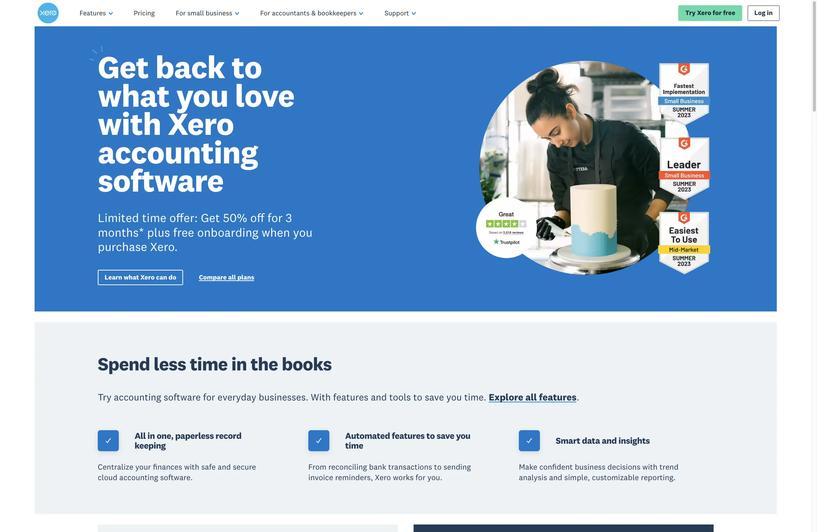 Task type: vqa. For each thing, say whether or not it's contained in the screenshot.


Task type: describe. For each thing, give the bounding box(es) containing it.
purchase
[[98, 239, 147, 254]]

get inside 'limited time offer: get 50% off for 3 months* plus free onboarding when you purchase xero.'
[[201, 210, 220, 225]]

with inside the centralize your finances with safe and secure cloud accounting software.
[[184, 463, 199, 473]]

1 vertical spatial accounting
[[114, 392, 161, 404]]

business for small
[[206, 9, 233, 17]]

you inside automated features to save you time
[[456, 431, 471, 442]]

50%
[[223, 210, 247, 225]]

and inside make confident business decisions with trend analysis and simple, customizable reporting.
[[550, 473, 563, 483]]

business for confident
[[575, 463, 606, 473]]

can
[[156, 274, 167, 282]]

compare all plans
[[199, 274, 255, 282]]

try accounting software for everyday businesses. with features and tools to save you time. explore all features .
[[98, 392, 580, 404]]

0 vertical spatial save
[[425, 392, 444, 404]]

all
[[135, 431, 146, 442]]

learn what xero can do
[[105, 274, 176, 282]]

to inside automated features to save you time
[[427, 431, 435, 442]]

centralize
[[98, 463, 133, 473]]

paperless
[[175, 431, 214, 442]]

bookkeepers
[[318, 9, 357, 17]]

finances
[[153, 463, 182, 473]]

invoice
[[309, 473, 334, 483]]

support
[[385, 9, 409, 17]]

.
[[577, 392, 580, 404]]

with inside 'back to what you love with xero accounting software'
[[98, 104, 161, 143]]

2 horizontal spatial features
[[539, 392, 577, 404]]

1 vertical spatial software
[[164, 392, 201, 404]]

when
[[262, 225, 290, 240]]

try xero for free link
[[679, 5, 743, 21]]

time inside 'limited time offer: get 50% off for 3 months* plus free onboarding when you purchase xero.'
[[142, 210, 167, 225]]

reminders,
[[335, 473, 373, 483]]

everyday
[[218, 392, 256, 404]]

features inside automated features to save you time
[[392, 431, 425, 442]]

for accountants & bookkeepers button
[[250, 0, 374, 26]]

for for for small business
[[176, 9, 186, 17]]

keeping
[[135, 441, 166, 452]]

software inside 'back to what you love with xero accounting software'
[[98, 161, 224, 200]]

log
[[755, 9, 766, 17]]

record
[[216, 431, 242, 442]]

with inside make confident business decisions with trend analysis and simple, customizable reporting.
[[643, 463, 658, 473]]

centralize your finances with safe and secure cloud accounting software.
[[98, 463, 256, 483]]

months*
[[98, 225, 144, 240]]

try for try xero for free
[[686, 9, 696, 17]]

transactions
[[389, 463, 433, 473]]

customizable
[[592, 473, 639, 483]]

xero inside 'back to what you love with xero accounting software'
[[168, 104, 234, 143]]

tick image for all
[[105, 438, 112, 445]]

trend
[[660, 463, 679, 473]]

1 vertical spatial all
[[526, 392, 537, 404]]

plus
[[147, 225, 170, 240]]

for small business button
[[165, 0, 250, 26]]

save inside automated features to save you time
[[437, 431, 455, 442]]

smart data and insights
[[556, 436, 650, 447]]

smart
[[556, 436, 581, 447]]

make
[[519, 463, 538, 473]]

sending
[[444, 463, 471, 473]]

xero.
[[150, 239, 178, 254]]

accounting inside the centralize your finances with safe and secure cloud accounting software.
[[119, 473, 158, 483]]

for for for accountants & bookkeepers
[[260, 9, 270, 17]]

one,
[[157, 431, 174, 442]]

xero inside from reconciling bank transactions to sending invoice reminders, xero works for you.
[[375, 473, 391, 483]]

back
[[155, 47, 225, 87]]

plans
[[238, 274, 255, 282]]

0 horizontal spatial get
[[98, 47, 149, 87]]

from reconciling bank transactions to sending invoice reminders, xero works for you.
[[309, 463, 471, 483]]

tools
[[390, 392, 411, 404]]

the
[[251, 353, 278, 376]]

accountants
[[272, 9, 310, 17]]

tick image
[[316, 438, 323, 445]]

what inside 'link'
[[124, 274, 139, 282]]

automated
[[345, 431, 390, 442]]

explore
[[489, 392, 524, 404]]

all in one, paperless record keeping
[[135, 431, 242, 452]]

try for try accounting software for everyday businesses. with features and tools to save you time. explore all features .
[[98, 392, 112, 404]]

for inside 'link'
[[713, 9, 722, 17]]

features
[[80, 9, 106, 17]]

a xero user decorating a cake with blue icing. social proof badges surrounding the circular image. image
[[414, 26, 777, 312]]

time.
[[465, 392, 487, 404]]

compare
[[199, 274, 227, 282]]

bank
[[369, 463, 387, 473]]

software.
[[160, 473, 193, 483]]



Task type: locate. For each thing, give the bounding box(es) containing it.
safe
[[201, 463, 216, 473]]

0 vertical spatial try
[[686, 9, 696, 17]]

your
[[135, 463, 151, 473]]

accounting inside 'back to what you love with xero accounting software'
[[98, 132, 258, 172]]

all left 'plans'
[[228, 274, 236, 282]]

0 vertical spatial what
[[98, 75, 170, 115]]

data
[[582, 436, 601, 447]]

0 vertical spatial accounting
[[98, 132, 258, 172]]

1 vertical spatial save
[[437, 431, 455, 442]]

insights
[[619, 436, 650, 447]]

1 tick image from the left
[[105, 438, 112, 445]]

small
[[188, 9, 204, 17]]

business inside make confident business decisions with trend analysis and simple, customizable reporting.
[[575, 463, 606, 473]]

0 vertical spatial in
[[768, 9, 773, 17]]

with
[[98, 104, 161, 143], [184, 463, 199, 473], [643, 463, 658, 473]]

1 vertical spatial time
[[190, 353, 228, 376]]

2 horizontal spatial in
[[768, 9, 773, 17]]

less
[[154, 353, 186, 376]]

1 vertical spatial in
[[232, 353, 247, 376]]

for inside for small business dropdown button
[[176, 9, 186, 17]]

1 horizontal spatial for
[[260, 9, 270, 17]]

cloud
[[98, 473, 117, 483]]

0 horizontal spatial in
[[148, 431, 155, 442]]

simple,
[[565, 473, 590, 483]]

0 vertical spatial all
[[228, 274, 236, 282]]

learn what xero can do link
[[98, 270, 183, 286]]

0 horizontal spatial features
[[333, 392, 369, 404]]

tick image
[[105, 438, 112, 445], [526, 438, 533, 445]]

business right small
[[206, 9, 233, 17]]

what
[[98, 75, 170, 115], [124, 274, 139, 282]]

3
[[286, 210, 292, 225]]

tick image up centralize
[[105, 438, 112, 445]]

limited time offer: get 50% off for 3 months* plus free onboarding when you purchase xero.
[[98, 210, 313, 254]]

for
[[713, 9, 722, 17], [268, 210, 283, 225], [203, 392, 215, 404], [416, 473, 426, 483]]

you inside 'limited time offer: get 50% off for 3 months* plus free onboarding when you purchase xero.'
[[293, 225, 313, 240]]

1 horizontal spatial features
[[392, 431, 425, 442]]

2 horizontal spatial time
[[345, 441, 364, 452]]

1 horizontal spatial all
[[526, 392, 537, 404]]

1 vertical spatial try
[[98, 392, 112, 404]]

features button
[[69, 0, 123, 26]]

with
[[311, 392, 331, 404]]

0 horizontal spatial business
[[206, 9, 233, 17]]

reconciling
[[329, 463, 367, 473]]

0 horizontal spatial tick image
[[105, 438, 112, 445]]

offer:
[[170, 210, 198, 225]]

1 vertical spatial get
[[201, 210, 220, 225]]

pricing link
[[123, 0, 165, 26]]

works
[[393, 473, 414, 483]]

businesses.
[[259, 392, 309, 404]]

0 horizontal spatial with
[[98, 104, 161, 143]]

log in
[[755, 9, 773, 17]]

and right data
[[602, 436, 617, 447]]

1 horizontal spatial in
[[232, 353, 247, 376]]

to inside from reconciling bank transactions to sending invoice reminders, xero works for you.
[[435, 463, 442, 473]]

save
[[425, 392, 444, 404], [437, 431, 455, 442]]

1 horizontal spatial try
[[686, 9, 696, 17]]

0 vertical spatial software
[[98, 161, 224, 200]]

2 vertical spatial time
[[345, 441, 364, 452]]

confident
[[540, 463, 573, 473]]

and right safe
[[218, 463, 231, 473]]

tick image for smart
[[526, 438, 533, 445]]

onboarding
[[197, 225, 259, 240]]

0 horizontal spatial try
[[98, 392, 112, 404]]

1 vertical spatial business
[[575, 463, 606, 473]]

xero
[[698, 9, 712, 17], [168, 104, 234, 143], [141, 274, 155, 282], [375, 473, 391, 483]]

spend
[[98, 353, 150, 376]]

all right explore
[[526, 392, 537, 404]]

do
[[169, 274, 176, 282]]

business
[[206, 9, 233, 17], [575, 463, 606, 473]]

off
[[250, 210, 265, 225]]

in
[[768, 9, 773, 17], [232, 353, 247, 376], [148, 431, 155, 442]]

2 horizontal spatial with
[[643, 463, 658, 473]]

for left small
[[176, 9, 186, 17]]

for inside 'limited time offer: get 50% off for 3 months* plus free onboarding when you purchase xero.'
[[268, 210, 283, 225]]

accounting
[[98, 132, 258, 172], [114, 392, 161, 404], [119, 473, 158, 483]]

in left the
[[232, 353, 247, 376]]

1 horizontal spatial get
[[201, 210, 220, 225]]

in right all
[[148, 431, 155, 442]]

for accountants & bookkeepers
[[260, 9, 357, 17]]

xero homepage image
[[37, 3, 59, 24]]

free left log on the right top
[[724, 9, 736, 17]]

0 vertical spatial free
[[724, 9, 736, 17]]

compare all plans link
[[199, 274, 255, 284]]

decisions
[[608, 463, 641, 473]]

free inside 'link'
[[724, 9, 736, 17]]

0 horizontal spatial free
[[173, 225, 194, 240]]

for inside for accountants & bookkeepers dropdown button
[[260, 9, 270, 17]]

you.
[[428, 473, 443, 483]]

you
[[176, 75, 229, 115], [293, 225, 313, 240], [447, 392, 462, 404], [456, 431, 471, 442]]

0 vertical spatial get
[[98, 47, 149, 87]]

1 horizontal spatial business
[[575, 463, 606, 473]]

2 for from the left
[[260, 9, 270, 17]]

spend less time in the books
[[98, 353, 332, 376]]

you inside 'back to what you love with xero accounting software'
[[176, 75, 229, 115]]

and left tools
[[371, 392, 387, 404]]

in inside "all in one, paperless record keeping"
[[148, 431, 155, 442]]

and down the confident
[[550, 473, 563, 483]]

tick image up make
[[526, 438, 533, 445]]

back to what you love with xero accounting software
[[98, 47, 295, 200]]

pricing
[[134, 9, 155, 17]]

1 horizontal spatial time
[[190, 353, 228, 376]]

business up 'simple,'
[[575, 463, 606, 473]]

1 horizontal spatial tick image
[[526, 438, 533, 445]]

for
[[176, 9, 186, 17], [260, 9, 270, 17]]

analysis
[[519, 473, 548, 483]]

explore all features link
[[489, 392, 577, 405]]

1 horizontal spatial free
[[724, 9, 736, 17]]

software
[[98, 161, 224, 200], [164, 392, 201, 404]]

log in link
[[748, 5, 780, 21]]

for inside from reconciling bank transactions to sending invoice reminders, xero works for you.
[[416, 473, 426, 483]]

reporting.
[[641, 473, 676, 483]]

books
[[282, 353, 332, 376]]

in for log in
[[768, 9, 773, 17]]

save right tools
[[425, 392, 444, 404]]

support button
[[374, 0, 427, 26]]

and inside the centralize your finances with safe and secure cloud accounting software.
[[218, 463, 231, 473]]

in right log on the right top
[[768, 9, 773, 17]]

make confident business decisions with trend analysis and simple, customizable reporting.
[[519, 463, 679, 483]]

and
[[371, 392, 387, 404], [602, 436, 617, 447], [218, 463, 231, 473], [550, 473, 563, 483]]

1 vertical spatial what
[[124, 274, 139, 282]]

2 vertical spatial accounting
[[119, 473, 158, 483]]

in for all in one, paperless record keeping
[[148, 431, 155, 442]]

learn
[[105, 274, 122, 282]]

automated features to save you time
[[345, 431, 471, 452]]

2 vertical spatial in
[[148, 431, 155, 442]]

0 vertical spatial time
[[142, 210, 167, 225]]

limited
[[98, 210, 139, 225]]

from
[[309, 463, 327, 473]]

love
[[235, 75, 295, 115]]

get
[[98, 47, 149, 87], [201, 210, 220, 225]]

time inside automated features to save you time
[[345, 441, 364, 452]]

0 horizontal spatial time
[[142, 210, 167, 225]]

free inside 'limited time offer: get 50% off for 3 months* plus free onboarding when you purchase xero.'
[[173, 225, 194, 240]]

to
[[232, 47, 262, 87], [414, 392, 423, 404], [427, 431, 435, 442], [435, 463, 442, 473]]

2 tick image from the left
[[526, 438, 533, 445]]

for small business
[[176, 9, 233, 17]]

try xero for free
[[686, 9, 736, 17]]

features
[[333, 392, 369, 404], [539, 392, 577, 404], [392, 431, 425, 442]]

save up sending
[[437, 431, 455, 442]]

1 horizontal spatial with
[[184, 463, 199, 473]]

try inside 'link'
[[686, 9, 696, 17]]

0 horizontal spatial all
[[228, 274, 236, 282]]

to inside 'back to what you love with xero accounting software'
[[232, 47, 262, 87]]

&
[[312, 9, 316, 17]]

1 vertical spatial free
[[173, 225, 194, 240]]

1 for from the left
[[176, 9, 186, 17]]

free right plus
[[173, 225, 194, 240]]

0 horizontal spatial for
[[176, 9, 186, 17]]

0 vertical spatial business
[[206, 9, 233, 17]]

what inside 'back to what you love with xero accounting software'
[[98, 75, 170, 115]]

all
[[228, 274, 236, 282], [526, 392, 537, 404]]

secure
[[233, 463, 256, 473]]

for left accountants
[[260, 9, 270, 17]]

business inside dropdown button
[[206, 9, 233, 17]]



